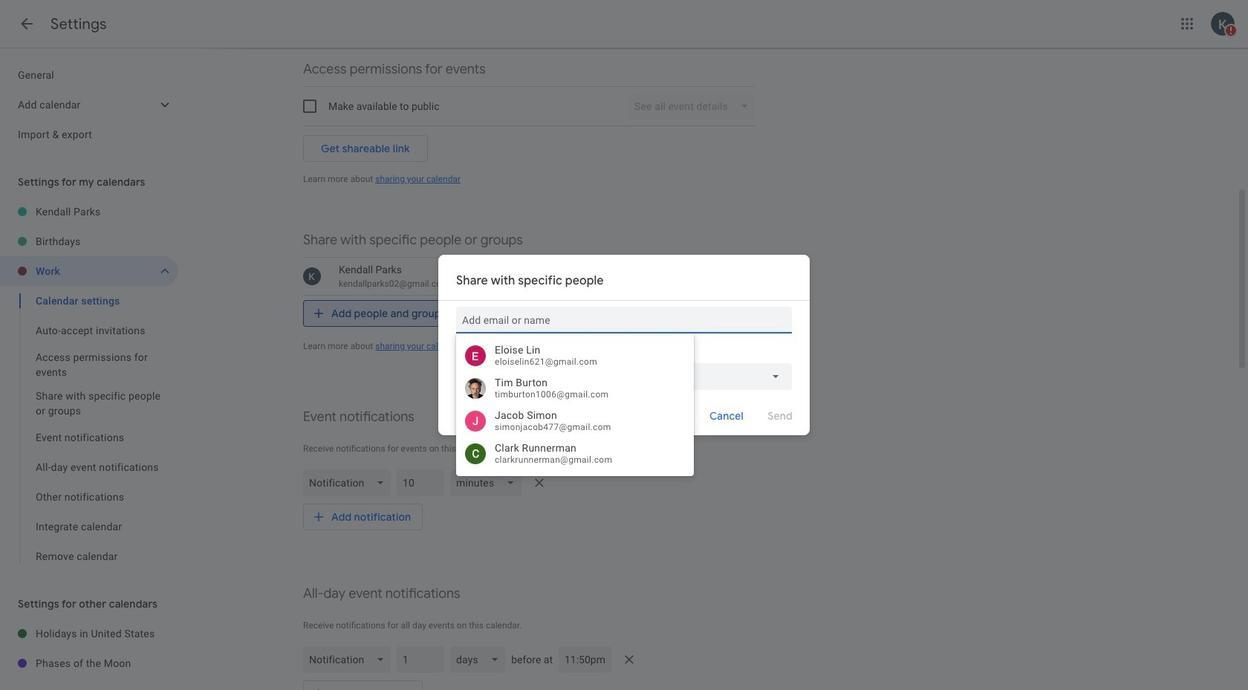 Task type: locate. For each thing, give the bounding box(es) containing it.
Minutes in advance for notification number field
[[403, 470, 439, 496]]

work tree item
[[0, 256, 178, 286]]

1 vertical spatial tree
[[0, 197, 178, 571]]

2 vertical spatial tree
[[0, 619, 178, 678]]

tree
[[0, 60, 178, 149], [0, 197, 178, 571], [0, 619, 178, 678]]

heading
[[51, 15, 107, 33]]

None field
[[456, 363, 792, 390]]

3 tree from the top
[[0, 619, 178, 678]]

dialog
[[438, 255, 810, 435]]

Days in advance for notification number field
[[403, 646, 439, 673]]

0 vertical spatial tree
[[0, 60, 178, 149]]

holidays in united states tree item
[[0, 619, 178, 649]]

2 tree from the top
[[0, 197, 178, 571]]

birthdays tree item
[[0, 227, 178, 256]]

list box
[[456, 340, 694, 470]]

Add email or name text field
[[462, 307, 786, 334]]

tree item
[[0, 286, 178, 316]]

go back image
[[18, 15, 36, 33]]

group
[[0, 286, 178, 571]]



Task type: describe. For each thing, give the bounding box(es) containing it.
1 tree from the top
[[0, 60, 178, 149]]

phases of the moon tree item
[[0, 649, 178, 678]]

10 minutes before element
[[303, 467, 755, 499]]

the day before at 11:50pm element
[[303, 643, 755, 676]]

kendall parks tree item
[[0, 197, 178, 227]]



Task type: vqa. For each thing, say whether or not it's contained in the screenshot.
'list box'
yes



